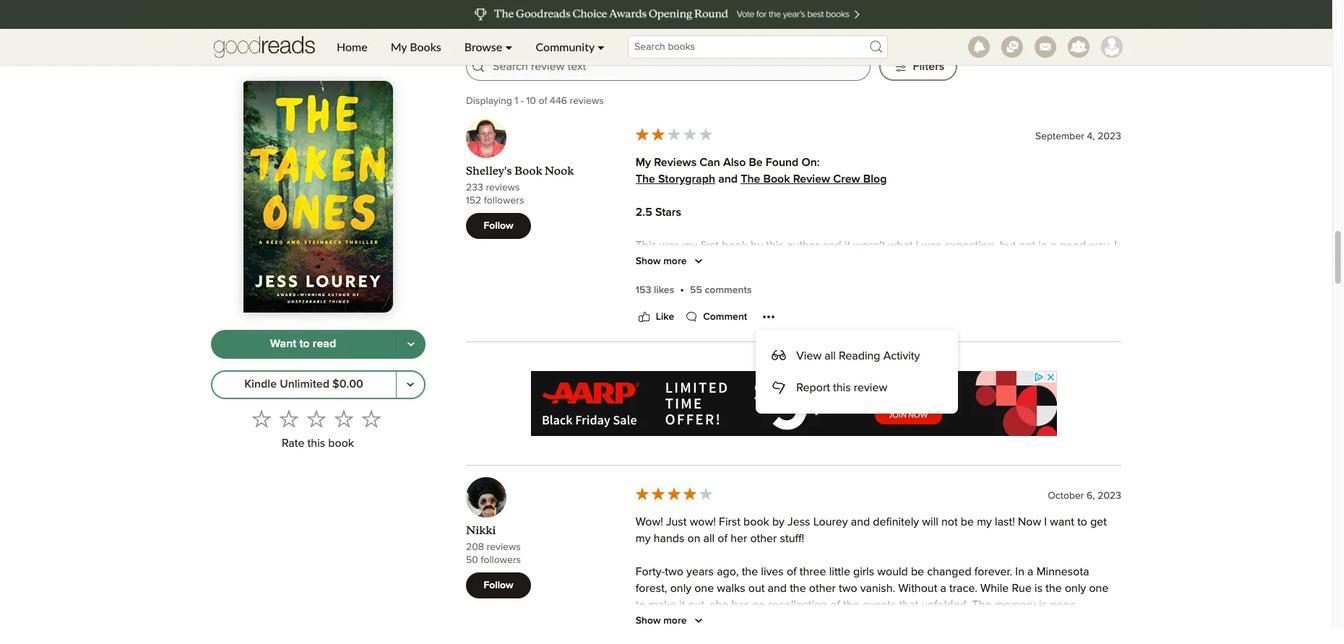 Task type: vqa. For each thing, say whether or not it's contained in the screenshot.
Kind
no



Task type: locate. For each thing, give the bounding box(es) containing it.
home image
[[214, 29, 315, 65]]

dead
[[1023, 257, 1049, 268]]

1 horizontal spatial here
[[972, 540, 996, 551]]

out inside i did love how the author wrote the killer's point of view, man is he ever damaged, his pages creeped me the feck out and his ability to hide was certainly a unique one. the book ended on a real cliffhanger and this is supposed to be a series but i was so disappointed in the way it went i won't be bothering to pick up book two. i am in the minority here and at the time of posting this review the book has a 4.35 rating so take my review with a grain of salt.
[[744, 506, 760, 518]]

0 vertical spatial years
[[814, 273, 842, 285]]

2023 inside review by shelley's book nook element
[[1098, 131, 1122, 142]]

▾ right community
[[598, 40, 605, 53]]

2 vertical spatial his
[[785, 506, 800, 518]]

book inside wow! just wow! first book by jess lourey and definitely will not be my last! now i want to get my hands on all of her other stuff!
[[744, 517, 770, 529]]

1 horizontal spatial review
[[854, 382, 888, 394]]

review
[[854, 382, 888, 394], [697, 556, 731, 568], [927, 556, 961, 568]]

without
[[933, 307, 971, 318]]

a left the dead
[[1014, 257, 1020, 268]]

displaying
[[466, 96, 512, 106]]

vote now in the opening round of the 2023 goodreads choice awards image
[[141, 0, 1192, 29]]

2023 right 6,
[[1098, 491, 1122, 502]]

at up forty
[[797, 257, 806, 268]]

more down make
[[664, 617, 687, 627]]

1 vertical spatial then
[[764, 440, 787, 451]]

good
[[1060, 240, 1087, 252], [704, 307, 731, 318], [793, 323, 820, 335]]

1 vertical spatial show more button
[[636, 613, 707, 629]]

the right ago,
[[742, 567, 758, 579]]

show more down make
[[636, 617, 687, 627]]

expecting,
[[945, 240, 997, 252]]

not inside wow! just wow! first book by jess lourey and definitely will not be my last! now i want to get my hands on all of her other stuff!
[[942, 517, 958, 529]]

show inside review by nikki element
[[636, 617, 661, 627]]

follow button for book
[[466, 213, 531, 240]]

0 horizontal spatial my
[[391, 40, 407, 53]]

2023 for nook
[[1098, 131, 1122, 142]]

be down the cliffhanger
[[700, 540, 713, 551]]

0 horizontal spatial want
[[768, 357, 792, 368]]

has inside forty-two years ago, the lives of three little girls would be changed forever. in a minnesota forest, only one walks out and the other two vanish. without a trace. while rue is the only one to make it out, she has no recollection of the events that unfolded. the memory is gone.
[[732, 600, 750, 612]]

1 vertical spatial his
[[1051, 490, 1065, 501]]

activity
[[884, 350, 921, 362]]

is left he
[[945, 490, 953, 501]]

be inside forty-two years ago, the lives of three little girls would be changed forever. in a minnesota forest, only one walks out and the other two vanish. without a trace. while rue is the only one to make it out, she has no recollection of the events that unfolded. the memory is gone.
[[912, 567, 925, 579]]

read down expecting,
[[955, 257, 978, 268]]

then inside the i was engaged enough to want to finish this one because i wanted to know who the killer was and had the author not thrown in the two things i mentioned and had avoided about a million sub-plots in the narrative i would have loved this book. there are plots about a senator abusing her husband and kids, another about van's backstory in an abusive cult, one about a case she worked on before with steinbeck and another about the history she has with her old partner and his replacement and then we had swingers and dog rescues...i got a headache trying to figure out where the author was going with it all.
[[764, 440, 787, 451]]

and inside wow! just wow! first book by jess lourey and definitely will not be my last! now i want to get my hands on all of her other stuff!
[[851, 517, 871, 529]]

thank
[[636, 589, 667, 601]]

1 vertical spatial at
[[1021, 540, 1030, 551]]

disappointed
[[965, 523, 1031, 534]]

446
[[550, 96, 567, 106]]

no
[[753, 600, 766, 612]]

to down partner
[[1090, 440, 1100, 451]]

0 vertical spatial at
[[797, 257, 806, 268]]

followers
[[484, 196, 524, 206], [481, 556, 521, 566]]

0 horizontal spatial not
[[735, 373, 752, 385]]

1 vertical spatial on
[[1101, 506, 1114, 518]]

gets
[[1062, 273, 1084, 285]]

my up into
[[683, 240, 698, 252]]

2 more from the top
[[664, 617, 687, 627]]

want left view
[[768, 357, 792, 368]]

0 horizontal spatial all
[[704, 534, 715, 545]]

1 vertical spatial want
[[1051, 517, 1075, 529]]

another
[[751, 406, 790, 418], [828, 423, 868, 435]]

show more button down make
[[636, 613, 707, 629]]

all right view
[[825, 350, 836, 362]]

read right want at left
[[313, 339, 337, 350]]

follow button down 50
[[466, 573, 531, 600]]

way.
[[1090, 240, 1112, 252]]

all inside wow! just wow! first book by jess lourey and definitely will not be my last! now i want to get my hands on all of her other stuff!
[[704, 534, 715, 545]]

the
[[936, 257, 952, 268], [996, 273, 1012, 285], [974, 307, 990, 318], [1057, 307, 1073, 318], [1042, 357, 1058, 368], [680, 373, 697, 385], [805, 373, 821, 385], [697, 390, 714, 401], [903, 423, 919, 435], [722, 456, 739, 468], [709, 490, 726, 501], [796, 490, 813, 501], [700, 506, 716, 518], [1046, 523, 1062, 534], [910, 540, 926, 551], [1033, 540, 1049, 551], [734, 556, 750, 568], [742, 567, 758, 579], [790, 584, 807, 595], [1046, 584, 1063, 595], [780, 589, 796, 601], [866, 589, 882, 601], [844, 600, 860, 612]]

2 vertical spatial all
[[704, 534, 715, 545]]

1 vertical spatial case
[[1064, 406, 1088, 418]]

0 horizontal spatial that
[[900, 600, 919, 612]]

by inside wow! just wow! first book by jess lourey and definitely will not be my last! now i want to get my hands on all of her other stuff!
[[773, 517, 785, 529]]

the up couldn't
[[996, 273, 1012, 285]]

bothering
[[716, 540, 765, 551]]

on inside wow! just wow! first book by jess lourey and definitely will not be my last! now i want to get my hands on all of her other stuff!
[[688, 534, 701, 545]]

to up police
[[734, 290, 744, 302]]

2 horizontal spatial not
[[1020, 240, 1036, 252]]

0 vertical spatial that
[[1080, 257, 1099, 268]]

lead
[[1015, 273, 1037, 285]]

she inside forty-two years ago, the lives of three little girls would be changed forever. in a minnesota forest, only one walks out and the other two vanish. without a trace. while rue is the only one to make it out, she has no recollection of the events that unfolded. the memory is gone.
[[711, 600, 729, 612]]

1 vertical spatial 1
[[515, 96, 518, 106]]

follow inside review by nikki element
[[484, 581, 514, 592]]

follow down nikki 208 reviews 50 followers
[[484, 581, 514, 592]]

on
[[677, 423, 690, 435], [1101, 506, 1114, 518], [688, 534, 701, 545]]

years down fast
[[814, 273, 842, 285]]

more inside review by nikki element
[[664, 617, 687, 627]]

then down steinbeck
[[764, 440, 787, 451]]

show for reviews
[[636, 617, 661, 627]]

0 horizontal spatial plots
[[658, 390, 683, 401]]

with down swingers
[[832, 456, 853, 468]]

2023
[[1098, 131, 1122, 142], [1098, 491, 1122, 502]]

two down finish
[[824, 373, 842, 385]]

1 ▾ from the left
[[506, 40, 513, 53]]

going inside this was my first book by this author and it wasn't what i was expecting, but not in a good way. i was really into it, clipping along at a fast pace and enjoying the read about a dead body that links back to a cold case from forty years ago. and then all of a sudden the lead cop gets "visions" and starts to have heart flutters over her partner. why oh why couldn't this just have been a really good police procedural/investigation plotline without the voodoo and the romance thrown in!? lourey had a really good thing going here until she didn't.
[[851, 323, 880, 335]]

get
[[1091, 517, 1108, 529]]

i right way.
[[1115, 240, 1118, 252]]

a up two.
[[860, 523, 866, 534]]

2 ▾ from the left
[[598, 40, 605, 53]]

0 horizontal spatial going
[[800, 456, 829, 468]]

case inside the i was engaged enough to want to finish this one because i wanted to know who the killer was and had the author not thrown in the two things i mentioned and had avoided about a million sub-plots in the narrative i would have loved this book. there are plots about a senator abusing her husband and kids, another about van's backstory in an abusive cult, one about a case she worked on before with steinbeck and another about the history she has with her old partner and his replacement and then we had swingers and dog rescues...i got a headache trying to figure out where the author was going with it all.
[[1064, 406, 1088, 418]]

thrown inside this was my first book by this author and it wasn't what i was expecting, but not in a good way. i was really into it, clipping along at a fast pace and enjoying the read about a dead body that links back to a cold case from forty years ago. and then all of a sudden the lead cop gets "visions" and starts to have heart flutters over her partner. why oh why couldn't this just have been a really good police procedural/investigation plotline without the voodoo and the romance thrown in!? lourey had a really good thing going here until she didn't.
[[636, 323, 671, 335]]

wasn't
[[854, 240, 886, 252]]

show more button inside review by shelley's book nook element
[[636, 253, 707, 271]]

2 vertical spatial reviews
[[487, 543, 521, 553]]

out inside the i was engaged enough to want to finish this one because i wanted to know who the killer was and had the author not thrown in the two things i mentioned and had avoided about a million sub-plots in the narrative i would have loved this book. there are plots about a senator abusing her husband and kids, another about van's backstory in an abusive cult, one about a case she worked on before with steinbeck and another about the history she has with her old partner and his replacement and then we had swingers and dog rescues...i got a headache trying to figure out where the author was going with it all.
[[668, 456, 685, 468]]

Search by book title or ISBN text field
[[628, 35, 889, 59]]

she down walks
[[711, 600, 729, 612]]

rate 3 out of 5 image
[[307, 410, 326, 429]]

book up 4.35
[[821, 540, 846, 551]]

1 vertical spatial by
[[773, 517, 785, 529]]

it left all.
[[856, 456, 862, 468]]

this up van's at the bottom right of page
[[834, 382, 851, 394]]

a up unfolded.
[[941, 584, 947, 595]]

other inside wow! just wow! first book by jess lourey and definitely will not be my last! now i want to get my hands on all of her other stuff!
[[751, 534, 777, 545]]

of right "lives"
[[787, 567, 797, 579]]

has down pick on the bottom of page
[[782, 556, 800, 568]]

1 horizontal spatial thrown
[[755, 373, 790, 385]]

a left fast
[[809, 257, 816, 268]]

follow button inside review by nikki element
[[466, 573, 531, 600]]

then up "partner."
[[893, 273, 916, 285]]

1 horizontal spatial only
[[1066, 584, 1087, 595]]

her up headache
[[1025, 423, 1041, 435]]

10
[[527, 96, 536, 106]]

jess
[[788, 517, 811, 529]]

1 vertical spatial has
[[782, 556, 800, 568]]

follow inside review by shelley's book nook element
[[484, 221, 514, 232]]

of left view,
[[879, 490, 888, 501]]

the down minnesota
[[1046, 584, 1063, 595]]

kindle unlimited $0.00 link
[[211, 371, 397, 400]]

0 horizontal spatial book
[[515, 164, 543, 178]]

be inside wow! just wow! first book by jess lourey and definitely will not be my last! now i want to get my hands on all of her other stuff!
[[961, 517, 975, 529]]

her inside this was my first book by this author and it wasn't what i was expecting, but not in a good way. i was really into it, clipping along at a fast pace and enjoying the read about a dead body that links back to a cold case from forty years ago. and then all of a sudden the lead cop gets "visions" and starts to have heart flutters over her partner. why oh why couldn't this just have been a really good police procedural/investigation plotline without the voodoo and the romance thrown in!? lourey had a really good thing going here until she didn't.
[[867, 290, 884, 302]]

book down 'bothering'
[[753, 556, 779, 568]]

Search review text search field
[[493, 58, 862, 75]]

out
[[668, 456, 685, 468], [744, 506, 760, 518], [749, 584, 765, 595]]

0 vertical spatial on
[[677, 423, 690, 435]]

my books link
[[379, 29, 453, 65]]

of up why
[[933, 273, 943, 285]]

good up view
[[793, 323, 820, 335]]

▾
[[506, 40, 513, 53], [598, 40, 605, 53]]

pages
[[1068, 490, 1099, 501]]

my books
[[391, 40, 442, 53]]

1 follow button from the top
[[466, 213, 531, 240]]

1 vertical spatial show
[[636, 617, 661, 627]]

2 horizontal spatial his
[[1051, 490, 1065, 501]]

backstory
[[855, 406, 904, 418]]

a right will
[[942, 506, 948, 518]]

0 vertical spatial show
[[636, 257, 661, 267]]

18
[[885, 19, 894, 29]]

1 horizontal spatial at
[[1021, 540, 1030, 551]]

review
[[794, 174, 831, 185]]

gone.
[[1050, 600, 1079, 612]]

0 horizontal spatial years
[[687, 567, 714, 579]]

enjoying
[[890, 257, 933, 268]]

0 vertical spatial not
[[1020, 240, 1036, 252]]

on down wow!
[[688, 534, 701, 545]]

show more inside review by shelley's book nook element
[[636, 257, 687, 267]]

by inside this was my first book by this author and it wasn't what i was expecting, but not in a good way. i was really into it, clipping along at a fast pace and enjoying the read about a dead body that links back to a cold case from forty years ago. and then all of a sudden the lead cop gets "visions" and starts to have heart flutters over her partner. why oh why couldn't this just have been a really good police procedural/investigation plotline without the voodoo and the romance thrown in!? lourey had a really good thing going here until she didn't.
[[751, 240, 763, 252]]

1 horizontal spatial other
[[810, 584, 836, 595]]

shelley's book nook link
[[466, 164, 574, 178]]

a right been in the left of the page
[[665, 307, 671, 318]]

1 vertical spatial years
[[687, 567, 714, 579]]

None search field
[[617, 35, 900, 59]]

0 horizontal spatial would
[[770, 390, 801, 401]]

community ▾
[[536, 40, 605, 53]]

is
[[945, 490, 953, 501], [766, 523, 774, 534], [1035, 584, 1043, 595], [1040, 600, 1047, 612]]

0 horizontal spatial ▾
[[506, 40, 513, 53]]

1 horizontal spatial want
[[1051, 517, 1075, 529]]

1 show more button from the top
[[636, 253, 707, 271]]

thrown inside the i was engaged enough to want to finish this one because i wanted to know who the killer was and had the author not thrown in the two things i mentioned and had avoided about a million sub-plots in the narrative i would have loved this book. there are plots about a senator abusing her husband and kids, another about van's backstory in an abusive cult, one about a case she worked on before with steinbeck and another about the history she has with her old partner and his replacement and then we had swingers and dog rescues...i got a headache trying to figure out where the author was going with it all.
[[755, 373, 790, 385]]

follow for book
[[484, 221, 514, 232]]

would
[[770, 390, 801, 401], [878, 567, 909, 579]]

be up 'without'
[[912, 567, 925, 579]]

0 horizontal spatial thrown
[[636, 323, 671, 335]]

has inside the i was engaged enough to want to finish this one because i wanted to know who the killer was and had the author not thrown in the two things i mentioned and had avoided about a million sub-plots in the narrative i would have loved this book. there are plots about a senator abusing her husband and kids, another about van's backstory in an abusive cult, one about a case she worked on before with steinbeck and another about the history she has with her old partner and his replacement and then we had swingers and dog rescues...i got a headache trying to figure out where the author was going with it all.
[[980, 423, 998, 435]]

2 show from the top
[[636, 617, 661, 627]]

headache
[[1005, 440, 1056, 451]]

18 (<1%)
[[885, 19, 918, 29]]

profile image for nikki. image
[[466, 478, 507, 519]]

clipping
[[723, 257, 763, 268]]

0 vertical spatial thrown
[[636, 323, 671, 335]]

0 horizontal spatial here
[[883, 323, 906, 335]]

police
[[734, 307, 765, 318]]

read
[[955, 257, 978, 268], [313, 339, 337, 350]]

copy.
[[977, 589, 1006, 601]]

1 vertical spatial another
[[828, 423, 868, 435]]

where
[[688, 456, 719, 468]]

0 vertical spatial has
[[980, 423, 998, 435]]

was right this at left top
[[660, 240, 680, 252]]

2023 inside review by nikki element
[[1098, 491, 1122, 502]]

it inside forty-two years ago, the lives of three little girls would be changed forever. in a minnesota forest, only one walks out and the other two vanish. without a trace. while rue is the only one to make it out, she has no recollection of the events that unfolded. the memory is gone.
[[680, 600, 686, 612]]

thrown down 'like'
[[636, 323, 671, 335]]

1 horizontal spatial his
[[785, 506, 800, 518]]

1 horizontal spatial not
[[942, 517, 958, 529]]

2 vertical spatial good
[[793, 323, 820, 335]]

55 comments button
[[690, 282, 752, 299]]

my inside my reviews can also be found on: the storygraph and the book review crew blog
[[636, 157, 651, 169]]

without
[[899, 584, 938, 595]]

0 vertical spatial other
[[751, 534, 777, 545]]

it,
[[711, 257, 720, 268]]

0 vertical spatial 1
[[469, 19, 473, 29]]

her
[[867, 290, 884, 302], [636, 406, 653, 418], [1025, 423, 1041, 435], [731, 534, 748, 545]]

show more button inside review by nikki element
[[636, 613, 707, 629]]

wow!
[[690, 517, 716, 529]]

▾ for browse ▾
[[506, 40, 513, 53]]

2 show more from the top
[[636, 617, 687, 627]]

0 horizontal spatial so
[[869, 556, 881, 568]]

on inside the i was engaged enough to want to finish this one because i wanted to know who the killer was and had the author not thrown in the two things i mentioned and had avoided about a million sub-plots in the narrative i would have loved this book. there are plots about a senator abusing her husband and kids, another about van's backstory in an abusive cult, one about a case she worked on before with steinbeck and another about the history she has with her old partner and his replacement and then we had swingers and dog rescues...i got a headache trying to figure out where the author was going with it all.
[[677, 423, 690, 435]]

follow button for 208
[[466, 573, 531, 600]]

good down starts
[[704, 307, 731, 318]]

1 horizontal spatial going
[[851, 323, 880, 335]]

book down found in the top right of the page
[[764, 174, 791, 185]]

0 horizontal spatial only
[[671, 584, 692, 595]]

1 show more from the top
[[636, 257, 687, 267]]

rate 1 out of 5 image
[[252, 410, 271, 429]]

show more inside review by nikki element
[[636, 617, 687, 627]]

but inside i did love how the author wrote the killer's point of view, man is he ever damaged, his pages creeped me the feck out and his ability to hide was certainly a unique one. the book ended on a real cliffhanger and this is supposed to be a series but i was so disappointed in the way it went i won't be bothering to pick up book two. i am in the minority here and at the time of posting this review the book has a 4.35 rating so take my review with a grain of salt.
[[902, 523, 918, 534]]

it
[[845, 240, 851, 252], [856, 456, 862, 468], [1088, 523, 1094, 534], [680, 600, 686, 612]]

and inside my reviews can also be found on: the storygraph and the book review crew blog
[[719, 174, 738, 185]]

0 vertical spatial here
[[883, 323, 906, 335]]

had down police
[[732, 323, 751, 335]]

1 vertical spatial would
[[878, 567, 909, 579]]

0 vertical spatial would
[[770, 390, 801, 401]]

this up 'bothering'
[[745, 523, 763, 534]]

1 vertical spatial really
[[674, 307, 701, 318]]

1 horizontal spatial that
[[1080, 257, 1099, 268]]

my
[[391, 40, 407, 53], [636, 157, 651, 169]]

0 vertical spatial more
[[664, 257, 687, 267]]

my for my reviews can also be found on: the storygraph and the book review crew blog
[[636, 157, 651, 169]]

rate 2 out of 5 image
[[279, 410, 298, 429]]

here inside i did love how the author wrote the killer's point of view, man is he ever damaged, his pages creeped me the feck out and his ability to hide was certainly a unique one. the book ended on a real cliffhanger and this is supposed to be a series but i was so disappointed in the way it went i won't be bothering to pick up book two. i am in the minority here and at the time of posting this review the book has a 4.35 rating so take my review with a grain of salt.
[[972, 540, 996, 551]]

loved
[[831, 390, 859, 401]]

2 show more button from the top
[[636, 613, 707, 629]]

not up the dead
[[1020, 240, 1036, 252]]

the up recollection
[[790, 584, 807, 595]]

on down husband
[[677, 423, 690, 435]]

not inside this was my first book by this author and it wasn't what i was expecting, but not in a good way. i was really into it, clipping along at a fast pace and enjoying the read about a dead body that links back to a cold case from forty years ago. and then all of a sudden the lead cop gets "visions" and starts to have heart flutters over her partner. why oh why couldn't this just have been a really good police procedural/investigation plotline without the voodoo and the romance thrown in!? lourey had a really good thing going here until she didn't.
[[1020, 240, 1036, 252]]

0 horizontal spatial read
[[313, 339, 337, 350]]

the
[[636, 174, 656, 185], [741, 174, 761, 185], [1014, 506, 1034, 518], [973, 600, 992, 612]]

1 vertical spatial good
[[704, 307, 731, 318]]

1 horizontal spatial by
[[773, 517, 785, 529]]

1 2023 from the top
[[1098, 131, 1122, 142]]

nook
[[545, 164, 574, 178]]

went
[[636, 540, 661, 551]]

september
[[1036, 131, 1085, 142]]

in inside this was my first book by this author and it wasn't what i was expecting, but not in a good way. i was really into it, clipping along at a fast pace and enjoying the read about a dead body that links back to a cold case from forty years ago. and then all of a sudden the lead cop gets "visions" and starts to have heart flutters over her partner. why oh why couldn't this just have been a really good police procedural/investigation plotline without the voodoo and the romance thrown in!? lourey had a really good thing going here until she didn't.
[[1039, 240, 1048, 252]]

1 horizontal spatial has
[[782, 556, 800, 568]]

on inside i did love how the author wrote the killer's point of view, man is he ever damaged, his pages creeped me the feck out and his ability to hide was certainly a unique one. the book ended on a real cliffhanger and this is supposed to be a series but i was so disappointed in the way it went i won't be bothering to pick up book two. i am in the minority here and at the time of posting this review the book has a 4.35 rating so take my review with a grain of salt.
[[1101, 506, 1114, 518]]

killer's
[[816, 490, 847, 501]]

was up minority
[[927, 523, 947, 534]]

1 horizontal spatial so
[[950, 523, 962, 534]]

0 horizontal spatial other
[[751, 534, 777, 545]]

0 horizontal spatial has
[[732, 600, 750, 612]]

1 show from the top
[[636, 257, 661, 267]]

1 vertical spatial other
[[810, 584, 836, 595]]

this down cop on the right top of page
[[1036, 290, 1054, 302]]

0 vertical spatial follow
[[484, 221, 514, 232]]

1 vertical spatial not
[[735, 373, 752, 385]]

1 horizontal spatial but
[[1000, 240, 1017, 252]]

case down clipping at the right top
[[736, 273, 760, 285]]

more inside review by shelley's book nook element
[[664, 257, 687, 267]]

2023 for reviews
[[1098, 491, 1122, 502]]

0 vertical spatial show more button
[[636, 253, 707, 271]]

was
[[660, 240, 680, 252], [922, 240, 942, 252], [636, 257, 656, 268], [642, 357, 662, 368], [1088, 357, 1108, 368], [777, 456, 797, 468], [873, 506, 893, 518], [927, 523, 947, 534]]

1 horizontal spatial years
[[814, 273, 842, 285]]

1 vertical spatial thrown
[[755, 373, 790, 385]]

1 vertical spatial show more
[[636, 617, 687, 627]]

not up narrative
[[735, 373, 752, 385]]

follow down shelley's book nook 233 reviews 152 followers
[[484, 221, 514, 232]]

storygraph
[[659, 174, 716, 185]]

then inside this was my first book by this author and it wasn't what i was expecting, but not in a good way. i was really into it, clipping along at a fast pace and enjoying the read about a dead body that links back to a cold case from forty years ago. and then all of a sudden the lead cop gets "visions" and starts to have heart flutters over her partner. why oh why couldn't this just have been a really good police procedural/investigation plotline without the voodoo and the romance thrown in!? lourey had a really good thing going here until she didn't.
[[893, 273, 916, 285]]

really up back
[[659, 257, 686, 268]]

0 horizontal spatial but
[[902, 523, 918, 534]]

in up husband
[[685, 390, 694, 401]]

lourey inside this was my first book by this author and it wasn't what i was expecting, but not in a good way. i was really into it, clipping along at a fast pace and enjoying the read about a dead body that links back to a cold case from forty years ago. and then all of a sudden the lead cop gets "visions" and starts to have heart flutters over her partner. why oh why couldn't this just have been a really good police procedural/investigation plotline without the voodoo and the romance thrown in!? lourey had a really good thing going here until she didn't.
[[694, 323, 729, 335]]

unlimited
[[280, 379, 330, 391]]

and inside forty-two years ago, the lives of three little girls would be changed forever. in a minnesota forest, only one walks out and the other two vanish. without a trace. while rue is the only one to make it out, she has no recollection of the events that unfolded. the memory is gone.
[[768, 584, 787, 595]]

2 vertical spatial out
[[749, 584, 765, 595]]

his inside the i was engaged enough to want to finish this one because i wanted to know who the killer was and had the author not thrown in the two things i mentioned and had avoided about a million sub-plots in the narrative i would have loved this book. there are plots about a senator abusing her husband and kids, another about van's backstory in an abusive cult, one about a case she worked on before with steinbeck and another about the history she has with her old partner and his replacement and then we had swingers and dog rescues...i got a headache trying to figure out where the author was going with it all.
[[658, 440, 672, 451]]

2 2023 from the top
[[1098, 491, 1122, 502]]

at inside i did love how the author wrote the killer's point of view, man is he ever damaged, his pages creeped me the feck out and his ability to hide was certainly a unique one. the book ended on a real cliffhanger and this is supposed to be a series but i was so disappointed in the way it went i won't be bothering to pick up book two. i am in the minority here and at the time of posting this review the book has a 4.35 rating so take my review with a grain of salt.
[[1021, 540, 1030, 551]]

rating 2 out of 5 image
[[635, 127, 714, 143]]

unfolded.
[[922, 600, 970, 612]]

followers inside shelley's book nook 233 reviews 152 followers
[[484, 196, 524, 206]]

2 follow button from the top
[[466, 573, 531, 600]]

his left pages
[[1051, 490, 1065, 501]]

who
[[1017, 357, 1039, 368]]

book inside this was my first book by this author and it wasn't what i was expecting, but not in a good way. i was really into it, clipping along at a fast pace and enjoying the read about a dead body that links back to a cold case from forty years ago. and then all of a sudden the lead cop gets "visions" and starts to have heart flutters over her partner. why oh why couldn't this just have been a really good police procedural/investigation plotline without the voodoo and the romance thrown in!? lourey had a really good thing going here until she didn't.
[[722, 240, 748, 252]]

all
[[919, 273, 930, 285], [825, 350, 836, 362], [704, 534, 715, 545]]

read inside this was my first book by this author and it wasn't what i was expecting, but not in a good way. i was really into it, clipping along at a fast pace and enjoying the read about a dead body that links back to a cold case from forty years ago. and then all of a sudden the lead cop gets "visions" and starts to have heart flutters over her partner. why oh why couldn't this just have been a really good police procedural/investigation plotline without the voodoo and the romance thrown in!? lourey had a really good thing going here until she didn't.
[[955, 257, 978, 268]]

about down backstory in the bottom right of the page
[[871, 423, 900, 435]]

more for reviews
[[664, 617, 687, 627]]

this up along
[[766, 240, 784, 252]]

followers right 50
[[481, 556, 521, 566]]

all inside this was my first book by this author and it wasn't what i was expecting, but not in a good way. i was really into it, clipping along at a fast pace and enjoying the read about a dead body that links back to a cold case from forty years ago. and then all of a sudden the lead cop gets "visions" and starts to have heart flutters over her partner. why oh why couldn't this just have been a really good police procedural/investigation plotline without the voodoo and the romance thrown in!? lourey had a really good thing going here until she didn't.
[[919, 273, 930, 285]]

ability
[[803, 506, 832, 518]]

1 vertical spatial out
[[744, 506, 760, 518]]

reviews down nikki
[[487, 543, 521, 553]]

show inside review by shelley's book nook element
[[636, 257, 661, 267]]

before
[[693, 423, 726, 435]]

1 horizontal spatial ▾
[[598, 40, 605, 53]]

2 follow from the top
[[484, 581, 514, 592]]

reviews
[[570, 96, 604, 106], [486, 183, 520, 193], [487, 543, 521, 553]]

1 vertical spatial reviews
[[486, 183, 520, 193]]

wow!
[[636, 517, 664, 529]]

to up 55
[[689, 273, 699, 285]]

would up steinbeck
[[770, 390, 801, 401]]

0 horizontal spatial lourey
[[694, 323, 729, 335]]

1 more from the top
[[664, 257, 687, 267]]

2 vertical spatial not
[[942, 517, 958, 529]]

be
[[749, 157, 763, 169]]

▾ right browse
[[506, 40, 513, 53]]

show down make
[[636, 617, 661, 627]]

of inside this was my first book by this author and it wasn't what i was expecting, but not in a good way. i was really into it, clipping along at a fast pace and enjoying the read about a dead body that links back to a cold case from forty years ago. and then all of a sudden the lead cop gets "visions" and starts to have heart flutters over her partner. why oh why couldn't this just have been a really good police procedural/investigation plotline without the voodoo and the romance thrown in!? lourey had a really good thing going here until she didn't.
[[933, 273, 943, 285]]

over
[[841, 290, 864, 302]]

rating 4 out of 5 image
[[635, 487, 714, 503]]

years inside this was my first book by this author and it wasn't what i was expecting, but not in a good way. i was really into it, clipping along at a fast pace and enjoying the read about a dead body that links back to a cold case from forty years ago. and then all of a sudden the lead cop gets "visions" and starts to have heart flutters over her partner. why oh why couldn't this just have been a really good police procedural/investigation plotline without the voodoo and the romance thrown in!? lourey had a really good thing going here until she didn't.
[[814, 273, 842, 285]]

0 vertical spatial lourey
[[694, 323, 729, 335]]

0 vertical spatial another
[[751, 406, 790, 418]]

0 vertical spatial but
[[1000, 240, 1017, 252]]

has
[[980, 423, 998, 435], [782, 556, 800, 568], [732, 600, 750, 612]]

books
[[410, 40, 442, 53]]

0 vertical spatial going
[[851, 323, 880, 335]]

displaying 1 - 10 of 446 reviews
[[466, 96, 604, 106]]

what
[[889, 240, 913, 252]]

going down the we
[[800, 456, 829, 468]]

2 vertical spatial on
[[688, 534, 701, 545]]

have up van's at the bottom right of page
[[804, 390, 828, 401]]

star
[[476, 19, 493, 29]]

but
[[1000, 240, 1017, 252], [902, 523, 918, 534]]

1 horizontal spatial good
[[793, 323, 820, 335]]

follow button down 152
[[466, 213, 531, 240]]

fast
[[819, 257, 837, 268]]

55 comments
[[690, 285, 752, 295]]

the storygraph link
[[636, 174, 716, 185]]

1 follow from the top
[[484, 221, 514, 232]]

had inside this was my first book by this author and it wasn't what i was expecting, but not in a good way. i was really into it, clipping along at a fast pace and enjoying the read about a dead body that links back to a cold case from forty years ago. and then all of a sudden the lead cop gets "visions" and starts to have heart flutters over her partner. why oh why couldn't this just have been a really good police procedural/investigation plotline without the voodoo and the romance thrown in!? lourey had a really good thing going here until she didn't.
[[732, 323, 751, 335]]

worked
[[636, 423, 674, 435]]

show more for reviews
[[636, 617, 687, 627]]

to left finish
[[795, 357, 805, 368]]

1 horizontal spatial book
[[764, 174, 791, 185]]

until
[[909, 323, 930, 335]]

book up clipping at the right top
[[722, 240, 748, 252]]

a right in
[[1028, 567, 1034, 579]]

his
[[658, 440, 672, 451], [1051, 490, 1065, 501], [785, 506, 800, 518]]

wrote
[[764, 490, 793, 501]]

1 vertical spatial my
[[636, 157, 651, 169]]

1 plots from the left
[[658, 390, 683, 401]]

point
[[850, 490, 876, 501]]

lourey inside wow! just wow! first book by jess lourey and definitely will not be my last! now i want to get my hands on all of her other stuff!
[[814, 517, 848, 529]]

man
[[920, 490, 942, 501]]

not right will
[[942, 517, 958, 529]]

oh
[[953, 290, 966, 302]]

recollection
[[769, 600, 828, 612]]

other inside forty-two years ago, the lives of three little girls would be changed forever. in a minnesota forest, only one walks out and the other two vanish. without a trace. while rue is the only one to make it out, she has no recollection of the events that unfolded. the memory is gone.
[[810, 584, 836, 595]]

1 horizontal spatial case
[[1064, 406, 1088, 418]]

ever
[[971, 490, 994, 501]]

about up sudden
[[981, 257, 1011, 268]]

it up pace
[[845, 240, 851, 252]]

be down hide
[[843, 523, 857, 534]]

author up along
[[787, 240, 820, 252]]

cold
[[711, 273, 733, 285]]

the down engaged
[[680, 373, 697, 385]]

0 horizontal spatial then
[[764, 440, 787, 451]]

1 horizontal spatial have
[[804, 390, 828, 401]]

▾ inside browse ▾ link
[[506, 40, 513, 53]]



Task type: describe. For each thing, give the bounding box(es) containing it.
case inside this was my first book by this author and it wasn't what i was expecting, but not in a good way. i was really into it, clipping along at a fast pace and enjoying the read about a dead body that links back to a cold case from forty years ago. and then all of a sudden the lead cop gets "visions" and starts to have heart flutters over her partner. why oh why couldn't this just have been a really good police procedural/investigation plotline without the voodoo and the romance thrown in!? lourey had a really good thing going here until she didn't.
[[736, 273, 760, 285]]

show for nook
[[636, 257, 661, 267]]

book down rate 4 out of 5 icon
[[329, 438, 355, 450]]

has inside i did love how the author wrote the killer's point of view, man is he ever damaged, his pages creeped me the feck out and his ability to hide was certainly a unique one. the book ended on a real cliffhanger and this is supposed to be a series but i was so disappointed in the way it went i won't be bothering to pick up book two. i am in the minority here and at the time of posting this review the book has a 4.35 rating so take my review with a grain of salt.
[[782, 556, 800, 568]]

that inside this was my first book by this author and it wasn't what i was expecting, but not in a good way. i was really into it, clipping along at a fast pace and enjoying the read about a dead body that links back to a cold case from forty years ago. and then all of a sudden the lead cop gets "visions" and starts to have heart flutters over her partner. why oh why couldn't this just have been a really good police procedural/investigation plotline without the voodoo and the romance thrown in!? lourey had a really good thing going here until she didn't.
[[1080, 257, 1099, 268]]

am
[[879, 540, 895, 551]]

killer
[[1061, 357, 1085, 368]]

like
[[656, 312, 675, 323]]

in left an
[[907, 406, 916, 418]]

to down "ability" at the right bottom of the page
[[830, 523, 840, 534]]

want inside wow! just wow! first book by jess lourey and definitely will not be my last! now i want to get my hands on all of her other stuff!
[[1051, 517, 1075, 529]]

follow for 208
[[484, 581, 514, 592]]

0 vertical spatial reviews
[[570, 96, 604, 106]]

number of ratings and percentage of total ratings element
[[882, 18, 958, 32]]

for
[[849, 589, 863, 601]]

the down 'bothering'
[[734, 556, 750, 568]]

the inside forty-two years ago, the lives of three little girls would be changed forever. in a minnesota forest, only one walks out and the other two vanish. without a trace. while rue is the only one to make it out, she has no recollection of the events that unfolded. the memory is gone.
[[973, 600, 992, 612]]

to inside wow! just wow! first book by jess lourey and definitely will not be my last! now i want to get my hands on all of her other stuff!
[[1078, 517, 1088, 529]]

in
[[1016, 567, 1025, 579]]

rate 4 out of 5 image
[[334, 410, 353, 429]]

2 only from the left
[[1066, 584, 1087, 595]]

had right the we
[[808, 440, 827, 451]]

at inside this was my first book by this author and it wasn't what i was expecting, but not in a good way. i was really into it, clipping along at a fast pace and enjoying the read about a dead body that links back to a cold case from forty years ago. and then all of a sudden the lead cop gets "visions" and starts to have heart flutters over her partner. why oh why couldn't this just have been a really good police procedural/investigation plotline without the voodoo and the romance thrown in!? lourey had a really good thing going here until she didn't.
[[797, 257, 806, 268]]

three
[[800, 567, 827, 579]]

the right where
[[722, 456, 739, 468]]

browse ▾ link
[[453, 29, 525, 65]]

the down be on the top right of page
[[741, 174, 761, 185]]

is left the stuff!
[[766, 523, 774, 534]]

with inside i did love how the author wrote the killer's point of view, man is he ever damaged, his pages creeped me the feck out and his ability to hide was certainly a unique one. the book ended on a real cliffhanger and this is supposed to be a series but i was so disappointed in the way it went i won't be bothering to pick up book two. i am in the minority here and at the time of posting this review the book has a 4.35 rating so take my review with a grain of salt.
[[963, 556, 984, 568]]

author inside i did love how the author wrote the killer's point of view, man is he ever damaged, his pages creeped me the feck out and his ability to hide was certainly a unique one. the book ended on a real cliffhanger and this is supposed to be a series but i was so disappointed in the way it went i won't be bothering to pick up book two. i am in the minority here and at the time of posting this review the book has a 4.35 rating so take my review with a grain of salt.
[[729, 490, 761, 501]]

i inside wow! just wow! first book by jess lourey and definitely will not be my last! now i want to get my hands on all of her other stuff!
[[1045, 517, 1048, 529]]

0 vertical spatial so
[[950, 523, 962, 534]]

take
[[884, 556, 906, 568]]

a down senator
[[1055, 406, 1061, 418]]

a left the real
[[636, 523, 642, 534]]

couldn't
[[993, 290, 1033, 302]]

links
[[636, 273, 659, 285]]

a right got
[[996, 440, 1002, 451]]

author down steinbeck
[[742, 456, 774, 468]]

show more button for nook
[[636, 253, 707, 271]]

had down engaged
[[658, 373, 677, 385]]

out,
[[689, 600, 708, 612]]

into
[[689, 257, 708, 268]]

rate 5 out of 5 image
[[362, 410, 381, 429]]

way
[[1065, 523, 1086, 534]]

i left 'wanted'
[[927, 357, 930, 368]]

0 horizontal spatial have
[[747, 290, 772, 302]]

of right 10
[[539, 96, 548, 106]]

got
[[976, 440, 993, 451]]

2 horizontal spatial review
[[927, 556, 961, 568]]

i right narrative
[[764, 390, 767, 401]]

my for my books
[[391, 40, 407, 53]]

all inside 'link'
[[825, 350, 836, 362]]

book inside shelley's book nook 233 reviews 152 followers
[[515, 164, 543, 178]]

1 only from the left
[[671, 584, 692, 595]]

would inside forty-two years ago, the lives of three little girls would be changed forever. in a minnesota forest, only one walks out and the other two vanish. without a trace. while rue is the only one to make it out, she has no recollection of the events that unfolded. the memory is gone.
[[878, 567, 909, 579]]

her inside wow! just wow! first book by jess lourey and definitely will not be my last! now i want to get my hands on all of her other stuff!
[[731, 534, 748, 545]]

2.5 stars
[[636, 207, 682, 219]]

shelley's
[[466, 164, 512, 178]]

going inside the i was engaged enough to want to finish this one because i wanted to know who the killer was and had the author not thrown in the two things i mentioned and had avoided about a million sub-plots in the narrative i would have loved this book. there are plots about a senator abusing her husband and kids, another about van's backstory in an abusive cult, one about a case she worked on before with steinbeck and another about the history she has with her old partner and his replacement and then we had swingers and dog rescues...i got a headache trying to figure out where the author was going with it all.
[[800, 456, 829, 468]]

make
[[649, 600, 677, 612]]

it inside the i was engaged enough to want to finish this one because i wanted to know who the killer was and had the author not thrown in the two things i mentioned and had avoided about a million sub-plots in the narrative i would have loved this book. there are plots about a senator abusing her husband and kids, another about van's backstory in an abusive cult, one about a case she worked on before with steinbeck and another about the history she has with her old partner and his replacement and then we had swingers and dog rescues...i got a headache trying to figure out where the author was going with it all.
[[856, 456, 862, 468]]

about down avoided
[[994, 390, 1023, 401]]

was up sub-
[[642, 357, 662, 368]]

2.5
[[636, 207, 653, 219]]

0 vertical spatial really
[[659, 257, 686, 268]]

engaged
[[665, 357, 710, 368]]

1 vertical spatial two
[[665, 567, 684, 579]]

forty-two years ago, the lives of three little girls would be changed forever. in a minnesota forest, only one walks out and the other two vanish. without a trace. while rue is the only one to make it out, she has no recollection of the events that unfolded. the memory is gone.
[[636, 567, 1109, 612]]

the right for
[[866, 589, 882, 601]]

cliffhanger
[[667, 523, 720, 534]]

thing
[[823, 323, 848, 335]]

to inside forty-two years ago, the lives of three little girls would be changed forever. in a minnesota forest, only one walks out and the other two vanish. without a trace. while rue is the only one to make it out, she has no recollection of the events that unfolded. the memory is gone.
[[636, 600, 646, 612]]

one up out,
[[695, 584, 714, 595]]

browse
[[465, 40, 503, 53]]

the up time
[[1046, 523, 1062, 534]]

55
[[690, 285, 703, 295]]

was up series
[[873, 506, 893, 518]]

about down the report
[[793, 406, 822, 418]]

rating 0 out of 5 group
[[248, 405, 385, 433]]

about up old
[[1023, 406, 1052, 418]]

with down kids,
[[729, 423, 750, 435]]

a left senator
[[1026, 390, 1033, 401]]

rate this book element
[[211, 405, 426, 455]]

this up backstory in the bottom right of the page
[[862, 390, 880, 401]]

advertisement region
[[531, 372, 1057, 437]]

a up body
[[1051, 240, 1057, 252]]

reviews
[[654, 157, 697, 169]]

two.
[[849, 540, 871, 551]]

comment button
[[683, 309, 748, 326]]

series
[[869, 523, 899, 534]]

a left 4.35
[[803, 556, 809, 568]]

stuff!
[[780, 534, 805, 545]]

the right the me
[[700, 506, 716, 518]]

book down october
[[1037, 506, 1063, 518]]

two inside the i was engaged enough to want to finish this one because i wanted to know who the killer was and had the author not thrown in the two things i mentioned and had avoided about a million sub-plots in the narrative i would have loved this book. there are plots about a senator abusing her husband and kids, another about van's backstory in an abusive cult, one about a case she worked on before with steinbeck and another about the history she has with her old partner and his replacement and then we had swingers and dog rescues...i got a headache trying to figure out where the author was going with it all.
[[824, 373, 842, 385]]

my inside this was my first book by this author and it wasn't what i was expecting, but not in a good way. i was really into it, clipping along at a fast pace and enjoying the read about a dead body that links back to a cold case from forty years ago. and then all of a sudden the lead cop gets "visions" and starts to have heart flutters over her partner. why oh why couldn't this just have been a really good police procedural/investigation plotline without the voodoo and the romance thrown in!? lourey had a really good thing going here until she didn't.
[[683, 240, 698, 252]]

her down sub-
[[636, 406, 653, 418]]

a left grain
[[987, 556, 993, 568]]

to left pick on the bottom of page
[[768, 540, 778, 551]]

ago.
[[845, 273, 867, 285]]

1 vertical spatial so
[[869, 556, 881, 568]]

crew
[[834, 174, 861, 185]]

is left gone.
[[1040, 600, 1047, 612]]

minority
[[929, 540, 969, 551]]

the inside i did love how the author wrote the killer's point of view, man is he ever damaged, his pages creeped me the feck out and his ability to hide was certainly a unique one. the book ended on a real cliffhanger and this is supposed to be a series but i was so disappointed in the way it went i won't be bothering to pick up book two. i am in the minority here and at the time of posting this review the book has a 4.35 rating so take my review with a grain of salt.
[[1014, 506, 1034, 518]]

million
[[1071, 373, 1104, 385]]

didn't.
[[955, 323, 985, 335]]

(<1%)
[[897, 19, 918, 29]]

that inside forty-two years ago, the lives of three little girls would be changed forever. in a minnesota forest, only one walks out and the other two vanish. without a trace. while rue is the only one to make it out, she has no recollection of the events that unfolded. the memory is gone.
[[900, 600, 919, 612]]

van's
[[825, 406, 852, 418]]

i down certainly
[[921, 523, 924, 534]]

0 horizontal spatial 1
[[469, 19, 473, 29]]

0 vertical spatial good
[[1060, 240, 1087, 252]]

was up enjoying
[[922, 240, 942, 252]]

in down view
[[793, 373, 802, 385]]

up
[[805, 540, 818, 551]]

damaged,
[[997, 490, 1048, 501]]

avoided
[[986, 373, 1027, 385]]

author down enough
[[699, 373, 732, 385]]

stars
[[656, 207, 682, 219]]

the right who
[[1042, 357, 1058, 368]]

cult,
[[977, 406, 997, 418]]

the up the salt.
[[1033, 540, 1049, 551]]

first
[[719, 517, 741, 529]]

want inside the i was engaged enough to want to finish this one because i wanted to know who the killer was and had the author not thrown in the two things i mentioned and had avoided about a million sub-plots in the narrative i would have loved this book. there are plots about a senator abusing her husband and kids, another about van's backstory in an abusive cult, one about a case she worked on before with steinbeck and another about the history she has with her old partner and his replacement and then we had swingers and dog rescues...i got a headache trying to figure out where the author was going with it all.
[[768, 357, 792, 368]]

a up why
[[946, 273, 952, 285]]

events
[[863, 600, 897, 612]]

dog
[[900, 440, 920, 451]]

now
[[1019, 517, 1042, 529]]

by for jess
[[773, 517, 785, 529]]

to right the you in the bottom of the page
[[692, 589, 702, 601]]

one down minnesota
[[1090, 584, 1109, 595]]

not inside the i was engaged enough to want to finish this one because i wanted to know who the killer was and had the author not thrown in the two things i mentioned and had avoided about a million sub-plots in the narrative i would have loved this book. there are plots about a senator abusing her husband and kids, another about van's backstory in an abusive cult, one about a case she worked on before with steinbeck and another about the history she has with her old partner and his replacement and then we had swingers and dog rescues...i got a headache trying to figure out where the author was going with it all.
[[735, 373, 752, 385]]

minnesota
[[1037, 567, 1090, 579]]

on:
[[802, 157, 820, 169]]

of left the salt.
[[1025, 556, 1035, 568]]

report this review
[[797, 382, 888, 394]]

history
[[922, 423, 956, 435]]

my inside i did love how the author wrote the killer's point of view, man is he ever damaged, his pages creeped me the feck out and his ability to hide was certainly a unique one. the book ended on a real cliffhanger and this is supposed to be a series but i was so disappointed in the way it went i won't be bothering to pick up book two. i am in the minority here and at the time of posting this review the book has a 4.35 rating so take my review with a grain of salt.
[[909, 556, 924, 568]]

out inside forty-two years ago, the lives of three little girls would be changed forever. in a minnesota forest, only one walks out and the other two vanish. without a trace. while rue is the only one to make it out, she has no recollection of the events that unfolded. the memory is gone.
[[749, 584, 765, 595]]

steinbeck
[[753, 423, 803, 435]]

2 vertical spatial really
[[763, 323, 790, 335]]

2 plots from the left
[[967, 390, 991, 401]]

i left 'did'
[[636, 490, 639, 501]]

september 4, 2023
[[1036, 131, 1122, 142]]

by for this
[[751, 240, 763, 252]]

reviews inside nikki 208 reviews 50 followers
[[487, 543, 521, 553]]

of left for
[[831, 600, 841, 612]]

old
[[1044, 423, 1060, 435]]

-
[[521, 96, 524, 106]]

author inside this was my first book by this author and it wasn't what i was expecting, but not in a good way. i was really into it, clipping along at a fast pace and enjoying the read about a dead body that links back to a cold case from forty years ago. and then all of a sudden the lead cop gets "visions" and starts to have heart flutters over her partner. why oh why couldn't this just have been a really good police procedural/investigation plotline without the voodoo and the romance thrown in!? lourey had a really good thing going here until she didn't.
[[787, 240, 820, 252]]

partner.
[[887, 290, 925, 302]]

153 likes
[[636, 286, 675, 296]]

the up "ability" at the right bottom of the page
[[796, 490, 813, 501]]

more for nook
[[664, 257, 687, 267]]

this up things
[[838, 357, 856, 368]]

this was my first book by this author and it wasn't what i was expecting, but not in a good way. i was really into it, clipping along at a fast pace and enjoying the read about a dead body that links back to a cold case from forty years ago. and then all of a sudden the lead cop gets "visions" and starts to have heart flutters over her partner. why oh why couldn't this just have been a really good police procedural/investigation plotline without the voodoo and the romance thrown in!? lourey had a really good thing going here until she didn't.
[[636, 240, 1121, 335]]

wanted
[[933, 357, 971, 368]]

years inside forty-two years ago, the lives of three little girls would be changed forever. in a minnesota forest, only one walks out and the other two vanish. without a trace. while rue is the only one to make it out, she has no recollection of the events that unfolded. the memory is gone.
[[687, 567, 714, 579]]

read inside button
[[313, 339, 337, 350]]

to inside button
[[300, 339, 310, 350]]

review by shelley's book nook element
[[466, 118, 1122, 601]]

things
[[845, 373, 876, 385]]

would inside the i was engaged enough to want to finish this one because i wanted to know who the killer was and had the author not thrown in the two things i mentioned and had avoided about a million sub-plots in the narrative i would have loved this book. there are plots about a senator abusing her husband and kids, another about van's backstory in an abusive cult, one about a case she worked on before with steinbeck and another about the history she has with her old partner and his replacement and then we had swingers and dog rescues...i got a headache trying to figure out where the author was going with it all.
[[770, 390, 801, 401]]

here inside this was my first book by this author and it wasn't what i was expecting, but not in a good way. i was really into it, clipping along at a fast pace and enjoying the read about a dead body that links back to a cold case from forty years ago. and then all of a sudden the lead cop gets "visions" and starts to have heart flutters over her partner. why oh why couldn't this just have been a really good police procedural/investigation plotline without the voodoo and the romance thrown in!? lourey had a really good thing going here until she didn't.
[[883, 323, 906, 335]]

a up 55
[[702, 273, 708, 285]]

have inside the i was engaged enough to want to finish this one because i wanted to know who the killer was and had the author not thrown in the two things i mentioned and had avoided about a million sub-plots in the narrative i would have loved this book. there are plots about a senator abusing her husband and kids, another about van's backstory in an abusive cult, one about a case she worked on before with steinbeck and another about the history she has with her old partner and his replacement and then we had swingers and dog rescues...i got a headache trying to figure out where the author was going with it all.
[[804, 390, 828, 401]]

forty
[[789, 273, 811, 285]]

i right things
[[879, 373, 882, 385]]

2 vertical spatial two
[[839, 584, 858, 595]]

sub-
[[636, 390, 658, 401]]

followers inside nikki 208 reviews 50 followers
[[481, 556, 521, 566]]

one up things
[[859, 357, 878, 368]]

profile image for test dummy. image
[[1102, 36, 1123, 58]]

review by nikki element
[[466, 478, 1122, 629]]

just
[[666, 517, 687, 529]]

rescues...i
[[923, 440, 973, 451]]

2 horizontal spatial have
[[1077, 290, 1102, 302]]

nikki
[[466, 524, 496, 538]]

about inside this was my first book by this author and it wasn't what i was expecting, but not in a good way. i was really into it, clipping along at a fast pace and enjoying the read about a dead body that links back to a cold case from forty years ago. and then all of a sudden the lead cop gets "visions" and starts to have heart flutters over her partner. why oh why couldn't this just have been a really good police procedural/investigation plotline without the voodoo and the romance thrown in!? lourey had a really good thing going here until she didn't.
[[981, 257, 1011, 268]]

a down police
[[754, 323, 760, 335]]

show more for nook
[[636, 257, 687, 267]]

posting
[[636, 556, 674, 568]]

october 6, 2023 link
[[1048, 491, 1122, 502]]

but inside this was my first book by this author and it wasn't what i was expecting, but not in a good way. i was really into it, clipping along at a fast pace and enjoying the read about a dead body that links back to a cold case from forty years ago. and then all of a sudden the lead cop gets "visions" and starts to have heart flutters over her partner. why oh why couldn't this just have been a really good police procedural/investigation plotline without the voodoo and the romance thrown in!? lourey had a really good thing going here until she didn't.
[[1000, 240, 1017, 252]]

the up dog
[[903, 423, 919, 435]]

i right "what"
[[916, 240, 919, 252]]

report this review link
[[765, 374, 950, 403]]

book inside my reviews can also be found on: the storygraph and the book review crew blog
[[764, 174, 791, 185]]

the down just
[[1057, 307, 1073, 318]]

changed
[[928, 567, 972, 579]]

to right enough
[[755, 357, 765, 368]]

the left events
[[844, 600, 860, 612]]

the down finish
[[805, 373, 821, 385]]

will
[[923, 517, 939, 529]]

152
[[466, 196, 482, 206]]

profile image for shelley's book nook. image
[[466, 118, 507, 159]]

wow! just wow! first book by jess lourey and definitely will not be my last! now i want to get my hands on all of her other stuff!
[[636, 517, 1108, 545]]

browse ▾
[[465, 40, 513, 53]]

it inside this was my first book by this author and it wasn't what i was expecting, but not in a good way. i was really into it, clipping along at a fast pace and enjoying the read about a dead body that links back to a cold case from forty years ago. and then all of a sudden the lead cop gets "visions" and starts to have heart flutters over her partner. why oh why couldn't this just have been a really good police procedural/investigation plotline without the voodoo and the romance thrown in!? lourey had a really good thing going here until she didn't.
[[845, 240, 851, 252]]

heart
[[775, 290, 801, 302]]

to left know
[[974, 357, 984, 368]]

0 horizontal spatial another
[[751, 406, 790, 418]]

grain
[[996, 556, 1022, 568]]

0 horizontal spatial review
[[697, 556, 731, 568]]

unique
[[951, 506, 986, 518]]

153 likes button
[[636, 284, 675, 298]]

1 horizontal spatial 1
[[515, 96, 518, 106]]

like button
[[636, 309, 675, 326]]

from
[[763, 273, 786, 285]]

was up million
[[1088, 357, 1108, 368]]

rating
[[837, 556, 866, 568]]

i right the went at bottom
[[664, 540, 667, 551]]

the up husband
[[697, 390, 714, 401]]

i up sub-
[[636, 357, 639, 368]]

▾ for community ▾
[[598, 40, 605, 53]]

my left last!
[[977, 517, 993, 529]]

she inside this was my first book by this author and it wasn't what i was expecting, but not in a good way. i was really into it, clipping along at a fast pace and enjoying the read about a dead body that links back to a cold case from forty years ago. and then all of a sudden the lead cop gets "visions" and starts to have heart flutters over her partner. why oh why couldn't this just have been a really good police procedural/investigation plotline without the voodoo and the romance thrown in!? lourey had a really good thing going here until she didn't.
[[933, 323, 952, 335]]

trying
[[1058, 440, 1087, 451]]

of down way
[[1077, 540, 1087, 551]]

was down this at left top
[[636, 257, 656, 268]]

in right last!
[[1034, 523, 1043, 534]]

home link
[[325, 29, 379, 65]]

love
[[661, 490, 682, 501]]

want
[[271, 339, 297, 350]]

walks
[[717, 584, 746, 595]]

in right am
[[898, 540, 907, 551]]

it inside i did love how the author wrote the killer's point of view, man is he ever damaged, his pages creeped me the feck out and his ability to hide was certainly a unique one. the book ended on a real cliffhanger and this is supposed to be a series but i was so disappointed in the way it went i won't be bothering to pick up book two. i am in the minority here and at the time of posting this review the book has a 4.35 rating so take my review with a grain of salt.
[[1088, 523, 1094, 534]]

the down why
[[974, 307, 990, 318]]

pace
[[840, 257, 865, 268]]

is right rue
[[1035, 584, 1043, 595]]

reviews inside shelley's book nook 233 reviews 152 followers
[[486, 183, 520, 193]]

the up 2.5
[[636, 174, 656, 185]]

the down expecting,
[[936, 257, 952, 268]]

she down abusive
[[959, 423, 977, 435]]

show more button for reviews
[[636, 613, 707, 629]]

of inside wow! just wow! first book by jess lourey and definitely will not be my last! now i want to get my hands on all of her other stuff!
[[718, 534, 728, 545]]

she down 'abusing'
[[1091, 406, 1109, 418]]

we
[[790, 440, 805, 451]]

233
[[466, 183, 484, 193]]



